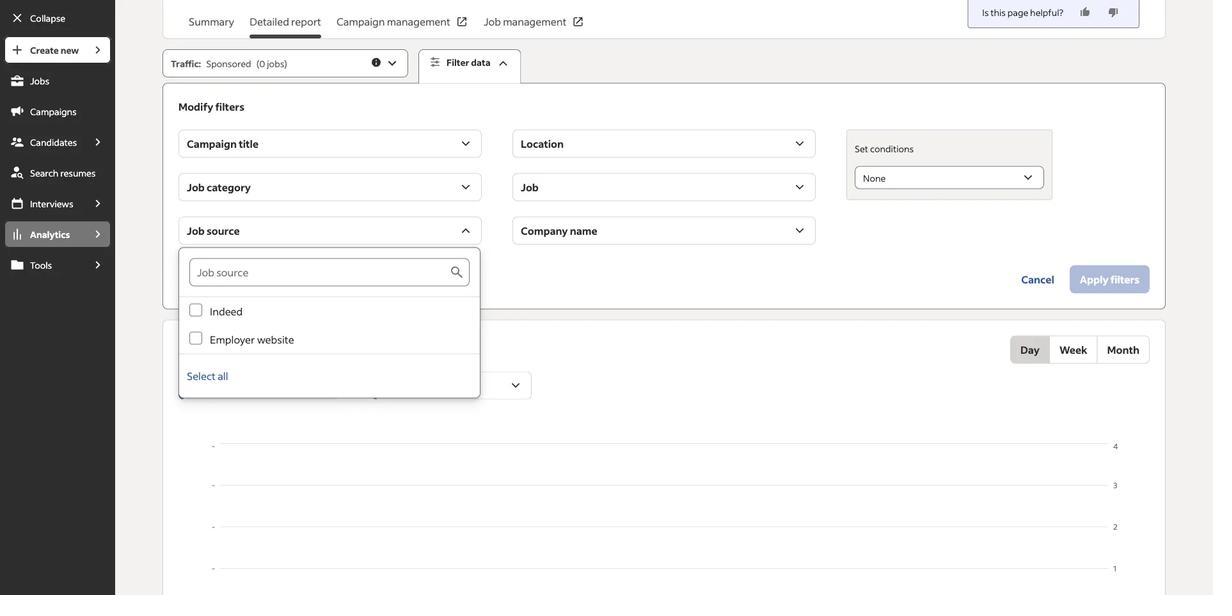 Task type: locate. For each thing, give the bounding box(es) containing it.
2 management from the left
[[503, 15, 567, 28]]

0
[[259, 58, 265, 69]]

cancel
[[1022, 273, 1055, 286]]

this page is not helpful image
[[1108, 6, 1120, 19]]

management
[[387, 15, 451, 28], [503, 15, 567, 28]]

job inside job source dropdown button
[[187, 224, 205, 237]]

1 vertical spatial filters
[[220, 273, 249, 286]]

job up "data"
[[484, 15, 501, 28]]

report
[[291, 15, 321, 28]]

0 horizontal spatial management
[[387, 15, 451, 28]]

all right clear
[[206, 273, 218, 286]]

cancel button
[[1012, 265, 1065, 294]]

name
[[570, 224, 598, 237]]

page
[[1008, 6, 1029, 18]]

menu bar
[[0, 36, 115, 595]]

indeed
[[210, 305, 243, 318]]

search resumes
[[30, 167, 96, 179]]

1 vertical spatial campaign
[[187, 137, 237, 150]]

analytics link
[[4, 220, 85, 248]]

all inside job source list box
[[218, 369, 228, 383]]

job button
[[513, 173, 816, 201]]

traffic:
[[171, 58, 201, 69]]

filters up indeed
[[220, 273, 249, 286]]

1 horizontal spatial management
[[503, 15, 567, 28]]

0 horizontal spatial campaign
[[187, 137, 237, 150]]

interviews
[[30, 198, 73, 209]]

campaign title
[[187, 137, 259, 150]]

campaigns
[[30, 106, 77, 117]]

1 horizontal spatial campaign
[[337, 15, 385, 28]]

tools
[[30, 259, 52, 271]]

all right select
[[218, 369, 228, 383]]

employer website
[[210, 333, 294, 346]]

management for job management
[[503, 15, 567, 28]]

none button
[[855, 166, 1045, 189]]

0 vertical spatial filters
[[215, 100, 245, 113]]

job left category
[[187, 181, 205, 194]]

month
[[1108, 343, 1140, 356]]

resumes
[[60, 167, 96, 179]]

location
[[521, 137, 564, 150]]

job
[[484, 15, 501, 28], [187, 181, 205, 194], [521, 181, 539, 194], [187, 224, 205, 237]]

filters right modify
[[215, 100, 245, 113]]

this filters data based on the type of traffic a job received, not the sponsored status of the job itself. some jobs may receive both sponsored and organic traffic. combined view shows all traffic. image
[[371, 57, 382, 68]]

campaign
[[337, 15, 385, 28], [187, 137, 237, 150]]

candidates link
[[4, 128, 85, 156]]

1 vertical spatial all
[[218, 369, 228, 383]]

campaign inside campaign management link
[[337, 15, 385, 28]]

select all
[[187, 369, 228, 383]]

1 management from the left
[[387, 15, 451, 28]]

campaign inside campaign title popup button
[[187, 137, 237, 150]]

job source button
[[179, 217, 482, 245]]

region
[[179, 441, 1151, 595]]

none
[[864, 172, 886, 184]]

collapse button
[[4, 4, 112, 32]]

0 vertical spatial all
[[206, 273, 218, 286]]

detailed
[[250, 15, 289, 28]]

campaign left title
[[187, 137, 237, 150]]

location button
[[513, 130, 816, 158]]

candidates
[[30, 136, 77, 148]]

campaign for campaign title
[[187, 137, 237, 150]]

filters
[[215, 100, 245, 113], [220, 273, 249, 286]]

employer website option
[[179, 326, 480, 354]]

job inside job popup button
[[521, 181, 539, 194]]

interviews link
[[4, 190, 85, 218]]

job inside job category popup button
[[187, 181, 205, 194]]

clear all filters
[[179, 273, 249, 286]]

job inside job management link
[[484, 15, 501, 28]]

select all button
[[187, 362, 228, 390]]

modify filters
[[179, 100, 245, 113]]

filter data button
[[419, 49, 522, 84]]

tools link
[[4, 251, 85, 279]]

0 vertical spatial campaign
[[337, 15, 385, 28]]

this
[[991, 6, 1006, 18]]

clear
[[179, 273, 204, 286]]

set conditions
[[855, 143, 914, 154]]

job down location in the left top of the page
[[521, 181, 539, 194]]

campaign up this filters data based on the type of traffic a job received, not the sponsored status of the job itself. some jobs may receive both sponsored and organic traffic. combined view shows all traffic. image
[[337, 15, 385, 28]]

website
[[257, 333, 294, 346]]

conditions
[[871, 143, 914, 154]]

job left source at top
[[187, 224, 205, 237]]

all
[[206, 273, 218, 286], [218, 369, 228, 383]]

all for select
[[218, 369, 228, 383]]

this page is helpful image
[[1079, 6, 1092, 19]]



Task type: vqa. For each thing, say whether or not it's contained in the screenshot.
filters within the button
yes



Task type: describe. For each thing, give the bounding box(es) containing it.
modify
[[179, 100, 213, 113]]

detailed report link
[[250, 14, 321, 38]]

menu bar containing create new
[[0, 36, 115, 595]]

company name
[[521, 224, 598, 237]]

sponsored
[[206, 58, 251, 69]]

campaign for campaign management
[[337, 15, 385, 28]]

job for job management
[[484, 15, 501, 28]]

collapse
[[30, 12, 65, 24]]

indeed option
[[179, 297, 480, 326]]

job category button
[[179, 173, 482, 201]]

campaigns link
[[4, 97, 112, 125]]

search
[[30, 167, 58, 179]]

select
[[187, 369, 216, 383]]

job management link
[[484, 14, 585, 38]]

data
[[471, 57, 491, 68]]

job source list box
[[179, 248, 480, 398]]

create new
[[30, 44, 79, 56]]

create
[[30, 44, 59, 56]]

detailed report
[[250, 15, 321, 28]]

management for campaign management
[[387, 15, 451, 28]]

all for clear
[[206, 273, 218, 286]]

jobs link
[[4, 67, 112, 95]]

job management
[[484, 15, 567, 28]]

time
[[241, 341, 264, 354]]

week
[[1060, 343, 1088, 356]]

job category
[[187, 181, 251, 194]]

traffic: sponsored ( 0 jobs )
[[171, 58, 287, 69]]

is
[[983, 6, 989, 18]]

new
[[61, 44, 79, 56]]

campaign management link
[[337, 14, 469, 38]]

helpful?
[[1031, 6, 1064, 18]]

jobs
[[30, 75, 49, 86]]

source
[[207, 224, 240, 237]]

company
[[521, 224, 568, 237]]

search resumes link
[[4, 159, 112, 187]]

filter data
[[447, 57, 491, 68]]

metrics over time
[[179, 341, 264, 354]]

is this page helpful?
[[983, 6, 1064, 18]]

category
[[207, 181, 251, 194]]

job for job category
[[187, 181, 205, 194]]

summary
[[189, 15, 234, 28]]

(
[[256, 58, 259, 69]]

day
[[1021, 343, 1040, 356]]

filters inside button
[[220, 273, 249, 286]]

)
[[284, 58, 287, 69]]

metrics
[[179, 341, 215, 354]]

set
[[855, 143, 869, 154]]

title
[[239, 137, 259, 150]]

job source
[[187, 224, 240, 237]]

Job source field
[[190, 258, 449, 287]]

job for job
[[521, 181, 539, 194]]

filter
[[447, 57, 470, 68]]

create new link
[[4, 36, 85, 64]]

job for job source
[[187, 224, 205, 237]]

campaign management
[[337, 15, 451, 28]]

employer
[[210, 333, 255, 346]]

summary link
[[189, 14, 234, 38]]

over
[[217, 341, 239, 354]]

campaign title button
[[179, 130, 482, 158]]

analytics
[[30, 229, 70, 240]]

company name button
[[513, 217, 816, 245]]

clear all filters button
[[179, 265, 249, 294]]

jobs
[[267, 58, 284, 69]]



